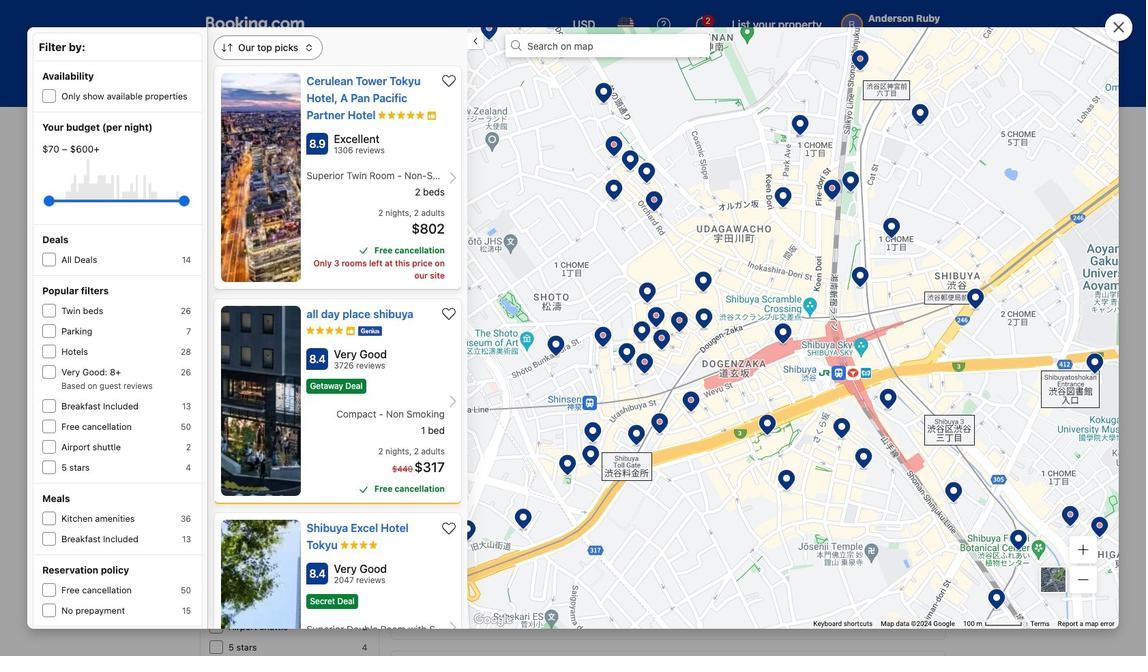 Task type: vqa. For each thing, say whether or not it's contained in the screenshot.
all day place shibuya image
yes



Task type: describe. For each thing, give the bounding box(es) containing it.
1 horizontal spatial this property is part of our preferred partner program. it's committed to providing excellent service and good value. it'll pay us a higher commission if you make a booking. image
[[427, 111, 437, 121]]

1 horizontal spatial group
[[216, 370, 361, 392]]

this property is part of our preferred partner program. it's committed to providing excellent service and good value. it'll pay us a higher commission if you make a booking. image for this property is part of our preferred partner program. it's committed to providing excellent service and good value. it'll pay us a higher commission if you make a booking. icon to the right
[[427, 111, 437, 121]]

Search on map field
[[522, 34, 710, 57]]

map region inside dialog
[[467, 27, 1119, 630]]

view property on map dialog
[[27, 0, 1146, 657]]

property group
[[390, 651, 946, 657]]

all day place shibuya image
[[402, 465, 565, 629]]



Task type: locate. For each thing, give the bounding box(es) containing it.
0 horizontal spatial this property is part of our preferred partner program. it's committed to providing excellent service and good value. it'll pay us a higher commission if you make a booking. image
[[346, 327, 356, 336]]

group
[[49, 190, 184, 212], [216, 370, 361, 392]]

map region
[[0, 0, 1146, 657], [467, 27, 1119, 630]]

1 vertical spatial this property is part of our preferred partner program. it's committed to providing excellent service and good value. it'll pay us a higher commission if you make a booking. image
[[346, 327, 356, 336]]

this property is part of our preferred partner program. it's committed to providing excellent service and good value. it'll pay us a higher commission if you make a booking. image
[[427, 111, 437, 121], [346, 327, 356, 336]]

booking.com image
[[206, 16, 304, 33]]

0 vertical spatial group
[[49, 190, 184, 212]]

group inside the view property on map dialog
[[49, 190, 184, 212]]

1 vertical spatial group
[[216, 370, 361, 392]]

google image
[[471, 612, 516, 630]]

0 vertical spatial this property is part of our preferred partner program. it's committed to providing excellent service and good value. it'll pay us a higher commission if you make a booking. image
[[427, 111, 437, 121]]

this property is part of our preferred partner program. it's committed to providing excellent service and good value. it'll pay us a higher commission if you make a booking. image
[[427, 111, 437, 121], [346, 327, 356, 336]]

blue genius logo image
[[358, 327, 382, 336], [358, 327, 382, 336]]

cerulean tower tokyu hotel, a pan pacific partner hotel image
[[402, 267, 565, 431]]

0 horizontal spatial this property is part of our preferred partner program. it's committed to providing excellent service and good value. it'll pay us a higher commission if you make a booking. image
[[346, 327, 356, 336]]

1 horizontal spatial this property is part of our preferred partner program. it's committed to providing excellent service and good value. it'll pay us a higher commission if you make a booking. image
[[427, 111, 437, 121]]

1 vertical spatial this property is part of our preferred partner program. it's committed to providing excellent service and good value. it'll pay us a higher commission if you make a booking. image
[[346, 327, 356, 336]]

0 vertical spatial this property is part of our preferred partner program. it's committed to providing excellent service and good value. it'll pay us a higher commission if you make a booking. image
[[427, 111, 437, 121]]

this property is part of our preferred partner program. it's committed to providing excellent service and good value. it'll pay us a higher commission if you make a booking. image for the leftmost this property is part of our preferred partner program. it's committed to providing excellent service and good value. it'll pay us a higher commission if you make a booking. icon
[[346, 327, 356, 336]]

search results updated. shibuya area: 66 properties found. element
[[390, 159, 946, 178]]

0 horizontal spatial group
[[49, 190, 184, 212]]



